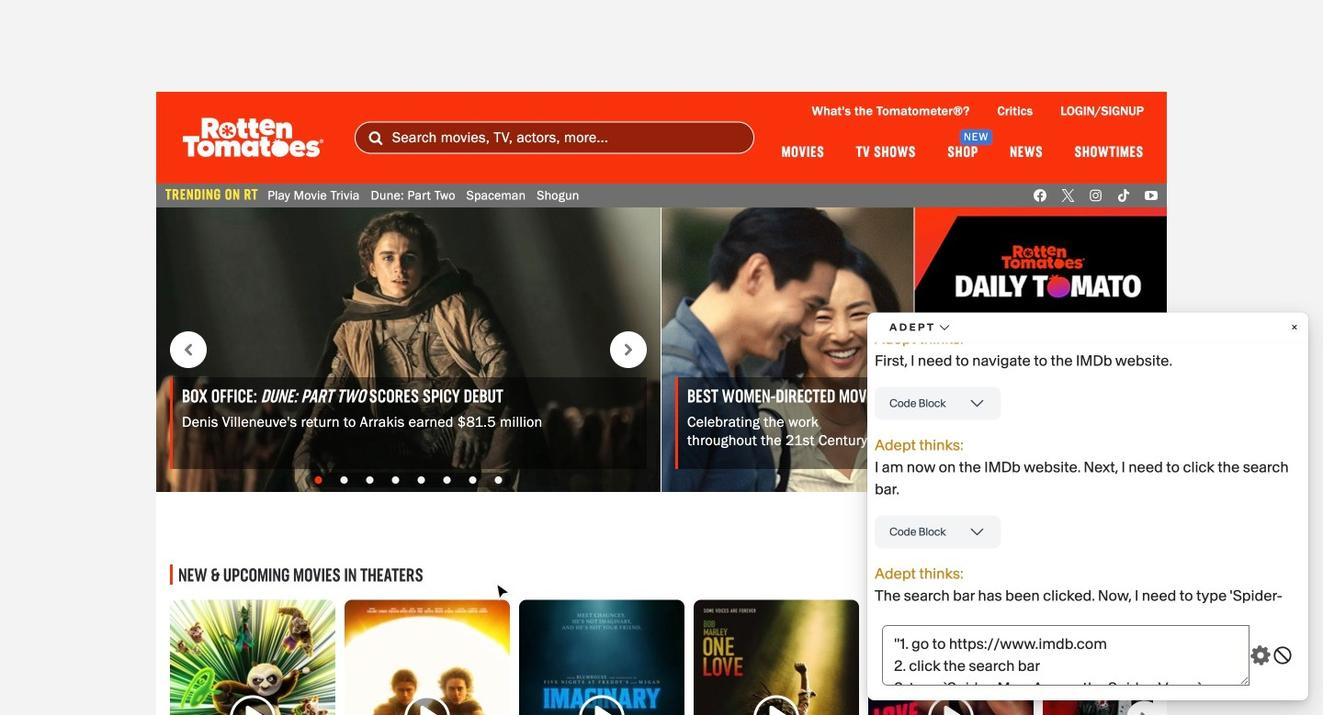Task type: locate. For each thing, give the bounding box(es) containing it.
navigation bar element
[[156, 92, 1167, 184]]



